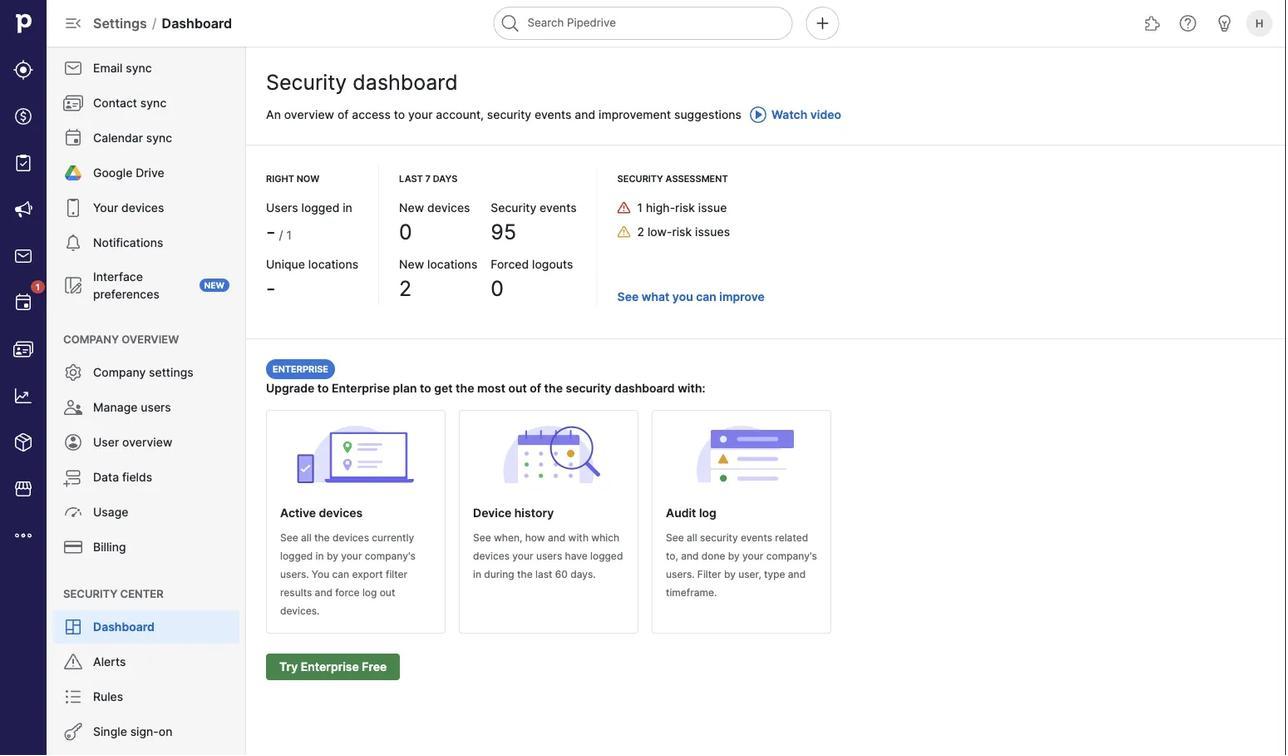 Task type: locate. For each thing, give the bounding box(es) containing it.
users
[[141, 400, 171, 415], [536, 550, 562, 562]]

color undefined image left billing
[[63, 537, 83, 557]]

0 horizontal spatial all
[[301, 531, 312, 544]]

overview right "an" at top left
[[284, 108, 334, 122]]

2 horizontal spatial 1
[[638, 200, 643, 215]]

and right type
[[788, 568, 806, 580]]

1 vertical spatial dashboard
[[93, 620, 155, 634]]

calendar sync link
[[53, 121, 240, 155]]

9 color undefined image from the top
[[63, 722, 83, 742]]

log down "export"
[[363, 586, 377, 598]]

of inside enterprise upgrade to enterprise plan to get the most out of the security dashboard with:
[[530, 381, 542, 395]]

see inside see all security events related to, and done by your company's users. filter by user, type and timeframe.
[[666, 531, 684, 544]]

email
[[93, 61, 123, 75]]

2 vertical spatial sync
[[146, 131, 172, 145]]

color undefined image inside the rules link
[[63, 687, 83, 707]]

1 high-risk issue
[[638, 200, 727, 215]]

color undefined image
[[63, 58, 83, 78], [63, 163, 83, 183], [63, 198, 83, 218], [63, 233, 83, 253], [63, 363, 83, 383], [63, 433, 83, 452], [63, 537, 83, 557], [63, 652, 83, 672], [63, 722, 83, 742]]

new inside new locations 2
[[399, 257, 424, 271]]

company overview
[[63, 333, 179, 346]]

color undefined image for alerts
[[63, 652, 83, 672]]

enterprise right try
[[301, 660, 359, 674]]

1 down users
[[286, 228, 292, 242]]

dashboard left with: on the bottom
[[615, 381, 675, 395]]

out right most
[[509, 381, 527, 395]]

1 horizontal spatial dashboard
[[162, 15, 232, 31]]

see up to,
[[666, 531, 684, 544]]

users. down to,
[[666, 568, 695, 580]]

0 vertical spatial dashboard
[[353, 70, 458, 95]]

company down preferences
[[63, 333, 119, 346]]

2 users. from the left
[[666, 568, 695, 580]]

0 vertical spatial -
[[266, 220, 276, 245]]

1 vertical spatial security
[[566, 381, 612, 395]]

the down active devices
[[314, 531, 330, 544]]

/ down users
[[279, 228, 283, 242]]

color undefined image inside manage users link
[[63, 398, 83, 418]]

color undefined image inside your devices link
[[63, 198, 83, 218]]

color undefined image inside alerts link
[[63, 652, 83, 672]]

color undefined image
[[63, 93, 83, 113], [63, 128, 83, 148], [63, 275, 83, 295], [13, 293, 33, 313], [63, 398, 83, 418], [63, 467, 83, 487], [63, 502, 83, 522], [63, 617, 83, 637], [63, 687, 83, 707]]

2 color undefined image from the top
[[63, 163, 83, 183]]

enterprise inside button
[[301, 660, 359, 674]]

active devices
[[280, 506, 363, 520]]

users logged in - / 1
[[266, 200, 353, 245]]

security down billing
[[63, 587, 118, 600]]

color undefined image right sales inbox icon
[[63, 233, 83, 253]]

0 vertical spatial dashboard
[[162, 15, 232, 31]]

in up you
[[316, 550, 324, 562]]

1 vertical spatial 1
[[286, 228, 292, 242]]

device
[[473, 506, 512, 520]]

1 inside users logged in - / 1
[[286, 228, 292, 242]]

color undefined image down sales inbox icon
[[13, 293, 33, 313]]

1 horizontal spatial 0
[[491, 276, 504, 301]]

color undefined image inside company settings link
[[63, 363, 83, 383]]

users up "last"
[[536, 550, 562, 562]]

users up user overview link
[[141, 400, 171, 415]]

1 horizontal spatial locations
[[428, 257, 478, 271]]

color undefined image inside contact sync 'link'
[[63, 93, 83, 113]]

1 horizontal spatial security
[[566, 381, 612, 395]]

0 vertical spatial events
[[535, 108, 572, 122]]

1 right color negative "icon"
[[638, 200, 643, 215]]

your
[[93, 201, 118, 215]]

your devices link
[[53, 191, 240, 225]]

your up "export"
[[341, 550, 362, 562]]

company's
[[365, 550, 416, 562], [767, 550, 818, 562]]

dashboard up "access"
[[353, 70, 458, 95]]

8 color undefined image from the top
[[63, 652, 83, 672]]

audit
[[666, 506, 697, 520]]

color undefined image left calendar
[[63, 128, 83, 148]]

new down the new devices 0
[[399, 257, 424, 271]]

0 horizontal spatial out
[[380, 586, 395, 598]]

devices right 'active' on the left bottom of page
[[319, 506, 363, 520]]

menu item
[[47, 17, 246, 50]]

1 horizontal spatial users.
[[666, 568, 695, 580]]

enterprise left plan
[[332, 381, 390, 395]]

0 vertical spatial log
[[699, 506, 717, 520]]

to right upgrade
[[318, 381, 329, 395]]

0 horizontal spatial users
[[141, 400, 171, 415]]

security assessment
[[618, 173, 728, 184]]

- inside users logged in - / 1
[[266, 220, 276, 245]]

0 vertical spatial company
[[63, 333, 119, 346]]

to left get
[[420, 381, 432, 395]]

1 vertical spatial /
[[279, 228, 283, 242]]

-
[[266, 220, 276, 245], [266, 276, 276, 301]]

0 vertical spatial security
[[487, 108, 532, 122]]

google drive
[[93, 166, 165, 180]]

quick add image
[[813, 13, 833, 33]]

locations
[[308, 257, 359, 271], [428, 257, 478, 271]]

and
[[575, 108, 596, 122], [548, 531, 566, 544], [681, 550, 699, 562], [788, 568, 806, 580], [315, 586, 333, 598]]

1 left interface
[[36, 282, 40, 292]]

2 vertical spatial in
[[473, 568, 482, 580]]

all for active
[[301, 531, 312, 544]]

1 all from the left
[[301, 531, 312, 544]]

results
[[280, 586, 312, 598]]

0 horizontal spatial 0
[[399, 220, 412, 245]]

company settings
[[93, 366, 194, 380]]

color undefined image for usage
[[63, 502, 83, 522]]

1 horizontal spatial users
[[536, 550, 562, 562]]

log right 'audit'
[[699, 506, 717, 520]]

billing
[[93, 540, 126, 554]]

color undefined image inside email sync link
[[63, 58, 83, 78]]

fields
[[122, 470, 152, 484]]

color undefined image inside single sign-on link
[[63, 722, 83, 742]]

last
[[536, 568, 553, 580]]

sync inside 'link'
[[140, 96, 167, 110]]

1 vertical spatial 0
[[491, 276, 504, 301]]

alerts link
[[53, 645, 240, 679]]

1 vertical spatial overview
[[122, 333, 179, 346]]

overview for an
[[284, 108, 334, 122]]

by up you
[[327, 550, 338, 562]]

security up "an" at top left
[[266, 70, 347, 95]]

google drive link
[[53, 156, 240, 190]]

sync for contact sync
[[140, 96, 167, 110]]

company for company settings
[[93, 366, 146, 380]]

data fields
[[93, 470, 152, 484]]

the inside see when, how and with which devices your users have logged in during the last 60 days.
[[517, 568, 533, 580]]

devices
[[428, 200, 470, 215], [121, 201, 164, 215], [319, 506, 363, 520], [333, 531, 369, 544], [473, 550, 510, 562]]

0 for new devices 0
[[399, 220, 412, 245]]

users.
[[280, 568, 309, 580], [666, 568, 695, 580]]

see for see all the devices currently logged in by your company's users. you can export filter results and force log out devices.
[[280, 531, 298, 544]]

0 vertical spatial users
[[141, 400, 171, 415]]

1 horizontal spatial can
[[696, 289, 717, 304]]

2 vertical spatial enterprise
[[301, 660, 359, 674]]

dashboard up email sync link
[[162, 15, 232, 31]]

notifications link
[[53, 226, 240, 260]]

color undefined image left single
[[63, 722, 83, 742]]

color undefined image for notifications
[[63, 233, 83, 253]]

color warning image
[[618, 225, 631, 238]]

1 color undefined image from the top
[[63, 58, 83, 78]]

1 vertical spatial of
[[530, 381, 542, 395]]

contact
[[93, 96, 137, 110]]

of
[[338, 108, 349, 122], [530, 381, 542, 395]]

color undefined image left rules
[[63, 687, 83, 707]]

color undefined image inside calendar sync link
[[63, 128, 83, 148]]

see left what
[[618, 289, 639, 304]]

0 horizontal spatial security
[[487, 108, 532, 122]]

projects image
[[13, 153, 33, 173]]

sync up drive
[[146, 131, 172, 145]]

color undefined image inside data fields link
[[63, 467, 83, 487]]

out down filter on the bottom left
[[380, 586, 395, 598]]

account,
[[436, 108, 484, 122]]

color undefined image for email sync
[[63, 58, 83, 78]]

color undefined image left the usage
[[63, 502, 83, 522]]

2 - from the top
[[266, 276, 276, 301]]

1 users. from the left
[[280, 568, 309, 580]]

color undefined image left "your"
[[63, 198, 83, 218]]

color undefined image inside notifications link
[[63, 233, 83, 253]]

free
[[362, 660, 387, 674]]

1 horizontal spatial in
[[343, 200, 353, 215]]

2 horizontal spatial security
[[700, 531, 738, 544]]

devices inside see when, how and with which devices your users have logged in during the last 60 days.
[[473, 550, 510, 562]]

interface preferences
[[93, 269, 160, 301]]

access
[[352, 108, 391, 122]]

new locations 2
[[399, 257, 478, 301]]

/
[[152, 15, 157, 31], [279, 228, 283, 242]]

2 vertical spatial events
[[741, 531, 773, 544]]

security
[[266, 70, 347, 95], [618, 173, 664, 184], [491, 200, 537, 215], [63, 587, 118, 600]]

0 down last
[[399, 220, 412, 245]]

usage
[[93, 505, 128, 519]]

1 for 1 high-risk issue
[[638, 200, 643, 215]]

log inside see all the devices currently logged in by your company's users. you can export filter results and force log out devices.
[[363, 586, 377, 598]]

improvement
[[599, 108, 671, 122]]

and inside see when, how and with which devices your users have logged in during the last 60 days.
[[548, 531, 566, 544]]

color undefined image inside user overview link
[[63, 433, 83, 452]]

logged down which
[[591, 550, 623, 562]]

dashboard
[[353, 70, 458, 95], [615, 381, 675, 395]]

all for audit
[[687, 531, 698, 544]]

dashboard down security center
[[93, 620, 155, 634]]

and right how on the bottom of the page
[[548, 531, 566, 544]]

3 color undefined image from the top
[[63, 198, 83, 218]]

locations down the new devices 0
[[428, 257, 478, 271]]

security inside see all security events related to, and done by your company's users. filter by user, type and timeframe.
[[700, 531, 738, 544]]

timeframe.
[[666, 586, 717, 598]]

devices inside the new devices 0
[[428, 200, 470, 215]]

color undefined image left interface
[[63, 275, 83, 295]]

color undefined image left email in the left top of the page
[[63, 58, 83, 78]]

2 horizontal spatial in
[[473, 568, 482, 580]]

watch video
[[772, 108, 842, 122]]

sync down email sync link
[[140, 96, 167, 110]]

manage
[[93, 400, 138, 415]]

1 vertical spatial risk
[[672, 225, 692, 239]]

most
[[477, 381, 506, 395]]

company's inside see all security events related to, and done by your company's users. filter by user, type and timeframe.
[[767, 550, 818, 562]]

0 vertical spatial risk
[[675, 200, 695, 215]]

sync
[[126, 61, 152, 75], [140, 96, 167, 110], [146, 131, 172, 145]]

watch video link
[[749, 105, 842, 125]]

1 vertical spatial company
[[93, 366, 146, 380]]

color undefined image right 1 menu
[[63, 363, 83, 383]]

0 down forced at the top of page
[[491, 276, 504, 301]]

0 vertical spatial can
[[696, 289, 717, 304]]

events up logouts
[[540, 200, 577, 215]]

4 color undefined image from the top
[[63, 233, 83, 253]]

more image
[[13, 526, 33, 546]]

color undefined image left contact
[[63, 93, 83, 113]]

0 horizontal spatial 1
[[36, 282, 40, 292]]

1 horizontal spatial dashboard
[[615, 381, 675, 395]]

user overview link
[[53, 426, 240, 459]]

force
[[335, 586, 360, 598]]

company inside company settings link
[[93, 366, 146, 380]]

color undefined image for google drive
[[63, 163, 83, 183]]

1 horizontal spatial 1
[[286, 228, 292, 242]]

1 vertical spatial 2
[[399, 276, 412, 301]]

color undefined image left manage
[[63, 398, 83, 418]]

events left improvement
[[535, 108, 572, 122]]

2 inside new locations 2
[[399, 276, 412, 301]]

overview up company settings link
[[122, 333, 179, 346]]

devices inside your devices link
[[121, 201, 164, 215]]

risk up 2 low-risk issues
[[675, 200, 695, 215]]

all down audit log
[[687, 531, 698, 544]]

security up color negative "icon"
[[618, 173, 664, 184]]

0 vertical spatial 0
[[399, 220, 412, 245]]

1 horizontal spatial all
[[687, 531, 698, 544]]

color undefined image left data
[[63, 467, 83, 487]]

2 right color warning icon
[[638, 225, 645, 239]]

the right most
[[544, 381, 563, 395]]

- down users
[[266, 220, 276, 245]]

try enterprise free button
[[266, 654, 400, 680]]

in left the during at the left of page
[[473, 568, 482, 580]]

calendar sync
[[93, 131, 172, 145]]

of right most
[[530, 381, 542, 395]]

and left improvement
[[575, 108, 596, 122]]

1 vertical spatial log
[[363, 586, 377, 598]]

1 horizontal spatial /
[[279, 228, 283, 242]]

devices inside see all the devices currently logged in by your company's users. you can export filter results and force log out devices.
[[333, 531, 369, 544]]

color undefined image inside google drive link
[[63, 163, 83, 183]]

5 color undefined image from the top
[[63, 363, 83, 383]]

2
[[638, 225, 645, 239], [399, 276, 412, 301]]

0 horizontal spatial log
[[363, 586, 377, 598]]

1 company's from the left
[[365, 550, 416, 562]]

in right users
[[343, 200, 353, 215]]

your up user,
[[743, 550, 764, 562]]

on
[[159, 725, 173, 739]]

0 horizontal spatial dashboard
[[93, 620, 155, 634]]

color undefined image left user
[[63, 433, 83, 452]]

unique locations -
[[266, 257, 359, 301]]

2 company's from the left
[[767, 550, 818, 562]]

locations inside new locations 2
[[428, 257, 478, 271]]

locations inside unique locations -
[[308, 257, 359, 271]]

your inside see all security events related to, and done by your company's users. filter by user, type and timeframe.
[[743, 550, 764, 562]]

data
[[93, 470, 119, 484]]

1 vertical spatial enterprise
[[332, 381, 390, 395]]

0 inside the forced logouts 0
[[491, 276, 504, 301]]

color undefined image inside usage link
[[63, 502, 83, 522]]

0 vertical spatial in
[[343, 200, 353, 215]]

last 7 days
[[399, 173, 458, 184]]

see down 'active' on the left bottom of page
[[280, 531, 298, 544]]

security up 95
[[491, 200, 537, 215]]

2 vertical spatial 1
[[36, 282, 40, 292]]

users. up results at left
[[280, 568, 309, 580]]

leads image
[[13, 60, 33, 80]]

all down 'active' on the left bottom of page
[[301, 531, 312, 544]]

new down last
[[399, 200, 424, 215]]

0 horizontal spatial company's
[[365, 550, 416, 562]]

1 vertical spatial events
[[540, 200, 577, 215]]

6 color undefined image from the top
[[63, 433, 83, 452]]

7 color undefined image from the top
[[63, 537, 83, 557]]

see for see what you can improve
[[618, 289, 639, 304]]

0
[[399, 220, 412, 245], [491, 276, 504, 301]]

sales inbox image
[[13, 246, 33, 266]]

2 locations from the left
[[428, 257, 478, 271]]

days.
[[571, 568, 596, 580]]

your devices
[[93, 201, 164, 215]]

1
[[638, 200, 643, 215], [286, 228, 292, 242], [36, 282, 40, 292]]

1 vertical spatial sync
[[140, 96, 167, 110]]

sync for calendar sync
[[146, 131, 172, 145]]

email sync
[[93, 61, 152, 75]]

2 vertical spatial security
[[700, 531, 738, 544]]

1 for 1
[[36, 282, 40, 292]]

out
[[509, 381, 527, 395], [380, 586, 395, 598]]

can up force
[[332, 568, 349, 580]]

overview
[[284, 108, 334, 122], [122, 333, 179, 346], [122, 435, 173, 450]]

color active image
[[749, 105, 769, 125]]

1 horizontal spatial of
[[530, 381, 542, 395]]

all inside see all security events related to, and done by your company's users. filter by user, type and timeframe.
[[687, 531, 698, 544]]

enterprise up upgrade
[[273, 364, 329, 375]]

h button
[[1243, 7, 1277, 40]]

locations for in
[[308, 257, 359, 271]]

manage users
[[93, 400, 171, 415]]

0 horizontal spatial dashboard
[[353, 70, 458, 95]]

color undefined image left google
[[63, 163, 83, 183]]

new down notifications link on the top left
[[204, 280, 225, 290]]

deals image
[[13, 106, 33, 126]]

interface
[[93, 269, 143, 284]]

2 all from the left
[[687, 531, 698, 544]]

out inside see all the devices currently logged in by your company's users. you can export filter results and force log out devices.
[[380, 586, 395, 598]]

all inside see all the devices currently logged in by your company's users. you can export filter results and force log out devices.
[[301, 531, 312, 544]]

company
[[63, 333, 119, 346], [93, 366, 146, 380]]

sync right email in the left top of the page
[[126, 61, 152, 75]]

1 vertical spatial users
[[536, 550, 562, 562]]

1 vertical spatial -
[[266, 276, 276, 301]]

see inside see all the devices currently logged in by your company's users. you can export filter results and force log out devices.
[[280, 531, 298, 544]]

overview for company
[[122, 333, 179, 346]]

security center
[[63, 587, 164, 600]]

- down unique at the top left of the page
[[266, 276, 276, 301]]

devices for new devices 0
[[428, 200, 470, 215]]

0 horizontal spatial in
[[316, 550, 324, 562]]

of left "access"
[[338, 108, 349, 122]]

0 vertical spatial /
[[152, 15, 157, 31]]

1 vertical spatial new
[[399, 257, 424, 271]]

color undefined image inside billing link
[[63, 537, 83, 557]]

0 horizontal spatial can
[[332, 568, 349, 580]]

with:
[[678, 381, 706, 395]]

calendar
[[93, 131, 143, 145]]

devices down active devices
[[333, 531, 369, 544]]

color undefined image inside 1 'link'
[[13, 293, 33, 313]]

0 vertical spatial 2
[[638, 225, 645, 239]]

risk for low-
[[672, 225, 692, 239]]

campaigns image
[[13, 200, 33, 220]]

your down how on the bottom of the page
[[513, 550, 534, 562]]

the
[[456, 381, 474, 395], [544, 381, 563, 395], [314, 531, 330, 544], [517, 568, 533, 580]]

sales assistant image
[[1215, 13, 1235, 33]]

0 horizontal spatial users.
[[280, 568, 309, 580]]

color undefined image down security center
[[63, 617, 83, 637]]

0 horizontal spatial of
[[338, 108, 349, 122]]

google
[[93, 166, 133, 180]]

0 inside the new devices 0
[[399, 220, 412, 245]]

0 vertical spatial sync
[[126, 61, 152, 75]]

color negative image
[[618, 201, 631, 214]]

devices up the during at the left of page
[[473, 550, 510, 562]]

billing menu item
[[47, 531, 246, 564]]

to right "access"
[[394, 108, 405, 122]]

contacts image
[[13, 339, 33, 359]]

the left "last"
[[517, 568, 533, 580]]

0 vertical spatial overview
[[284, 108, 334, 122]]

logged inside users logged in - / 1
[[301, 200, 340, 215]]

security inside security events 95
[[491, 200, 537, 215]]

1 horizontal spatial company's
[[767, 550, 818, 562]]

manage users link
[[53, 391, 240, 424]]

see inside see when, how and with which devices your users have logged in during the last 60 days.
[[473, 531, 491, 544]]

products image
[[13, 433, 33, 452]]

1 vertical spatial can
[[332, 568, 349, 580]]

color undefined image inside dashboard link
[[63, 617, 83, 637]]

devices down days
[[428, 200, 470, 215]]

events left related
[[741, 531, 773, 544]]

risk down 1 high-risk issue
[[672, 225, 692, 239]]

2 down the new devices 0
[[399, 276, 412, 301]]

settings
[[149, 366, 194, 380]]

devices for your devices
[[121, 201, 164, 215]]

1 vertical spatial dashboard
[[615, 381, 675, 395]]

1 - from the top
[[266, 220, 276, 245]]

dashboard
[[162, 15, 232, 31], [93, 620, 155, 634]]

0 horizontal spatial 2
[[399, 276, 412, 301]]

logged inside see all the devices currently logged in by your company's users. you can export filter results and force log out devices.
[[280, 550, 313, 562]]

company down company overview
[[93, 366, 146, 380]]

company's inside see all the devices currently logged in by your company's users. you can export filter results and force log out devices.
[[365, 550, 416, 562]]

1 vertical spatial out
[[380, 586, 395, 598]]

1 horizontal spatial out
[[509, 381, 527, 395]]

1 vertical spatial in
[[316, 550, 324, 562]]

0 vertical spatial new
[[399, 200, 424, 215]]

see for see all security events related to, and done by your company's users. filter by user, type and timeframe.
[[666, 531, 684, 544]]

0 vertical spatial 1
[[638, 200, 643, 215]]

2 vertical spatial overview
[[122, 435, 173, 450]]

color undefined image left alerts
[[63, 652, 83, 672]]

menu toggle image
[[63, 13, 83, 33]]

last
[[399, 173, 423, 184]]

0 vertical spatial out
[[509, 381, 527, 395]]

company's down related
[[767, 550, 818, 562]]

logged down now at the top
[[301, 200, 340, 215]]

0 horizontal spatial locations
[[308, 257, 359, 271]]

see left when,
[[473, 531, 491, 544]]

can right you
[[696, 289, 717, 304]]

1 locations from the left
[[308, 257, 359, 271]]

Search Pipedrive field
[[494, 7, 793, 40]]

billing link
[[53, 531, 240, 564]]

1 inside 1 'link'
[[36, 282, 40, 292]]

users
[[266, 200, 298, 215]]

new inside the new devices 0
[[399, 200, 424, 215]]

menu
[[47, 0, 246, 755]]

logged up you
[[280, 550, 313, 562]]



Task type: describe. For each thing, give the bounding box(es) containing it.
1 horizontal spatial log
[[699, 506, 717, 520]]

can inside see all the devices currently logged in by your company's users. you can export filter results and force log out devices.
[[332, 568, 349, 580]]

see what you can improve link
[[618, 289, 765, 304]]

new devices 0
[[399, 200, 470, 245]]

overview for user
[[122, 435, 173, 450]]

color undefined image for your devices
[[63, 198, 83, 218]]

done
[[702, 550, 726, 562]]

logouts
[[532, 257, 573, 271]]

history
[[515, 506, 554, 520]]

marketplace image
[[13, 479, 33, 499]]

what
[[642, 289, 670, 304]]

color undefined image for rules
[[63, 687, 83, 707]]

company for company overview
[[63, 333, 119, 346]]

see all security events related to, and done by your company's users. filter by user, type and timeframe.
[[666, 531, 818, 598]]

color undefined image for billing
[[63, 537, 83, 557]]

rules
[[93, 690, 123, 704]]

security events 95
[[491, 200, 577, 245]]

in inside see all the devices currently logged in by your company's users. you can export filter results and force log out devices.
[[316, 550, 324, 562]]

days
[[433, 173, 458, 184]]

your left account,
[[408, 108, 433, 122]]

quick help image
[[1179, 13, 1199, 33]]

try enterprise free
[[279, 660, 387, 674]]

right now
[[266, 173, 320, 184]]

events inside see all security events related to, and done by your company's users. filter by user, type and timeframe.
[[741, 531, 773, 544]]

type
[[764, 568, 786, 580]]

see when, how and with which devices your users have logged in during the last 60 days.
[[473, 531, 623, 580]]

1 link
[[5, 280, 45, 321]]

0 vertical spatial enterprise
[[273, 364, 329, 375]]

devices.
[[280, 605, 320, 617]]

right
[[266, 173, 294, 184]]

user overview
[[93, 435, 173, 450]]

color undefined image for interface preferences
[[63, 275, 83, 295]]

logged inside see when, how and with which devices your users have logged in during the last 60 days.
[[591, 550, 623, 562]]

filter
[[386, 568, 408, 580]]

settings
[[93, 15, 147, 31]]

unique
[[266, 257, 305, 271]]

in inside see when, how and with which devices your users have logged in during the last 60 days.
[[473, 568, 482, 580]]

security for security events 95
[[491, 200, 537, 215]]

device history
[[473, 506, 554, 520]]

1 horizontal spatial 2
[[638, 225, 645, 239]]

forced
[[491, 257, 529, 271]]

see for see when, how and with which devices your users have logged in during the last 60 days.
[[473, 531, 491, 544]]

single
[[93, 725, 127, 739]]

security inside enterprise upgrade to enterprise plan to get the most out of the security dashboard with:
[[566, 381, 612, 395]]

1 horizontal spatial to
[[394, 108, 405, 122]]

menu containing email sync
[[47, 0, 246, 755]]

color undefined image for dashboard
[[63, 617, 83, 637]]

color undefined image for company settings
[[63, 363, 83, 383]]

7
[[426, 173, 431, 184]]

company settings link
[[53, 356, 240, 389]]

audit log
[[666, 506, 717, 520]]

dashboard inside menu item
[[93, 620, 155, 634]]

security for security center
[[63, 587, 118, 600]]

color undefined image for data fields
[[63, 467, 83, 487]]

active
[[280, 506, 316, 520]]

home image
[[11, 11, 36, 36]]

forced logouts 0
[[491, 257, 573, 301]]

locations for 0
[[428, 257, 478, 271]]

0 vertical spatial of
[[338, 108, 349, 122]]

events inside security events 95
[[540, 200, 577, 215]]

95
[[491, 220, 517, 245]]

dashboard link
[[53, 610, 240, 644]]

have
[[565, 550, 588, 562]]

alerts
[[93, 655, 126, 669]]

user
[[93, 435, 119, 450]]

color undefined image for manage users
[[63, 398, 83, 418]]

new for 0
[[399, 200, 424, 215]]

security dashboard
[[266, 70, 458, 95]]

by inside see all the devices currently logged in by your company's users. you can export filter results and force log out devices.
[[327, 550, 338, 562]]

2 low-risk issues
[[638, 225, 730, 239]]

users inside see when, how and with which devices your users have logged in during the last 60 days.
[[536, 550, 562, 562]]

with
[[569, 531, 589, 544]]

/ inside users logged in - / 1
[[279, 228, 283, 242]]

video
[[811, 108, 842, 122]]

single sign-on
[[93, 725, 173, 739]]

you
[[673, 289, 693, 304]]

your inside see all the devices currently logged in by your company's users. you can export filter results and force log out devices.
[[341, 550, 362, 562]]

export
[[352, 568, 383, 580]]

color undefined image for contact sync
[[63, 93, 83, 113]]

new for 2
[[399, 257, 424, 271]]

rules link
[[53, 680, 240, 714]]

email sync link
[[53, 52, 240, 85]]

2 vertical spatial new
[[204, 280, 225, 290]]

when,
[[494, 531, 523, 544]]

suggestions
[[675, 108, 742, 122]]

2 horizontal spatial to
[[420, 381, 432, 395]]

and inside see all the devices currently logged in by your company's users. you can export filter results and force log out devices.
[[315, 586, 333, 598]]

devices for active devices
[[319, 506, 363, 520]]

contact sync
[[93, 96, 167, 110]]

- inside unique locations -
[[266, 276, 276, 301]]

color undefined image for user overview
[[63, 433, 83, 452]]

center
[[120, 587, 164, 600]]

during
[[484, 568, 515, 580]]

dashboard inside enterprise upgrade to enterprise plan to get the most out of the security dashboard with:
[[615, 381, 675, 395]]

color undefined image for single sign-on
[[63, 722, 83, 742]]

filter
[[698, 568, 722, 580]]

color undefined image for calendar sync
[[63, 128, 83, 148]]

the inside see all the devices currently logged in by your company's users. you can export filter results and force log out devices.
[[314, 531, 330, 544]]

security for security assessment
[[618, 173, 664, 184]]

by left user,
[[724, 568, 736, 580]]

users. inside see all security events related to, and done by your company's users. filter by user, type and timeframe.
[[666, 568, 695, 580]]

0 for forced logouts 0
[[491, 276, 504, 301]]

drive
[[136, 166, 165, 180]]

by right done
[[728, 550, 740, 562]]

dashboard menu item
[[47, 610, 246, 644]]

risk for high-
[[675, 200, 695, 215]]

h
[[1256, 17, 1264, 30]]

enterprise upgrade to enterprise plan to get the most out of the security dashboard with:
[[266, 364, 706, 395]]

watch
[[772, 108, 808, 122]]

which
[[592, 531, 620, 544]]

preferences
[[93, 287, 160, 301]]

security for security dashboard
[[266, 70, 347, 95]]

users. inside see all the devices currently logged in by your company's users. you can export filter results and force log out devices.
[[280, 568, 309, 580]]

contact sync link
[[53, 87, 240, 120]]

low-
[[648, 225, 672, 239]]

an overview of access to your account, security events and improvement suggestions
[[266, 108, 742, 122]]

issue
[[698, 200, 727, 215]]

user,
[[739, 568, 762, 580]]

see what you can improve
[[618, 289, 765, 304]]

improve
[[720, 289, 765, 304]]

usage link
[[53, 496, 240, 529]]

sync for email sync
[[126, 61, 152, 75]]

0 horizontal spatial to
[[318, 381, 329, 395]]

to,
[[666, 550, 679, 562]]

now
[[297, 173, 320, 184]]

and right to,
[[681, 550, 699, 562]]

an
[[266, 108, 281, 122]]

get
[[434, 381, 453, 395]]

out inside enterprise upgrade to enterprise plan to get the most out of the security dashboard with:
[[509, 381, 527, 395]]

try
[[279, 660, 298, 674]]

issues
[[695, 225, 730, 239]]

upgrade
[[266, 381, 315, 395]]

insights image
[[13, 386, 33, 406]]

in inside users logged in - / 1
[[343, 200, 353, 215]]

high-
[[646, 200, 675, 215]]

your inside see when, how and with which devices your users have logged in during the last 60 days.
[[513, 550, 534, 562]]

0 horizontal spatial /
[[152, 15, 157, 31]]

the right get
[[456, 381, 474, 395]]

1 menu
[[0, 0, 47, 755]]

sign-
[[130, 725, 159, 739]]

plan
[[393, 381, 417, 395]]

assessment
[[666, 173, 728, 184]]



Task type: vqa. For each thing, say whether or not it's contained in the screenshot.
Forced
yes



